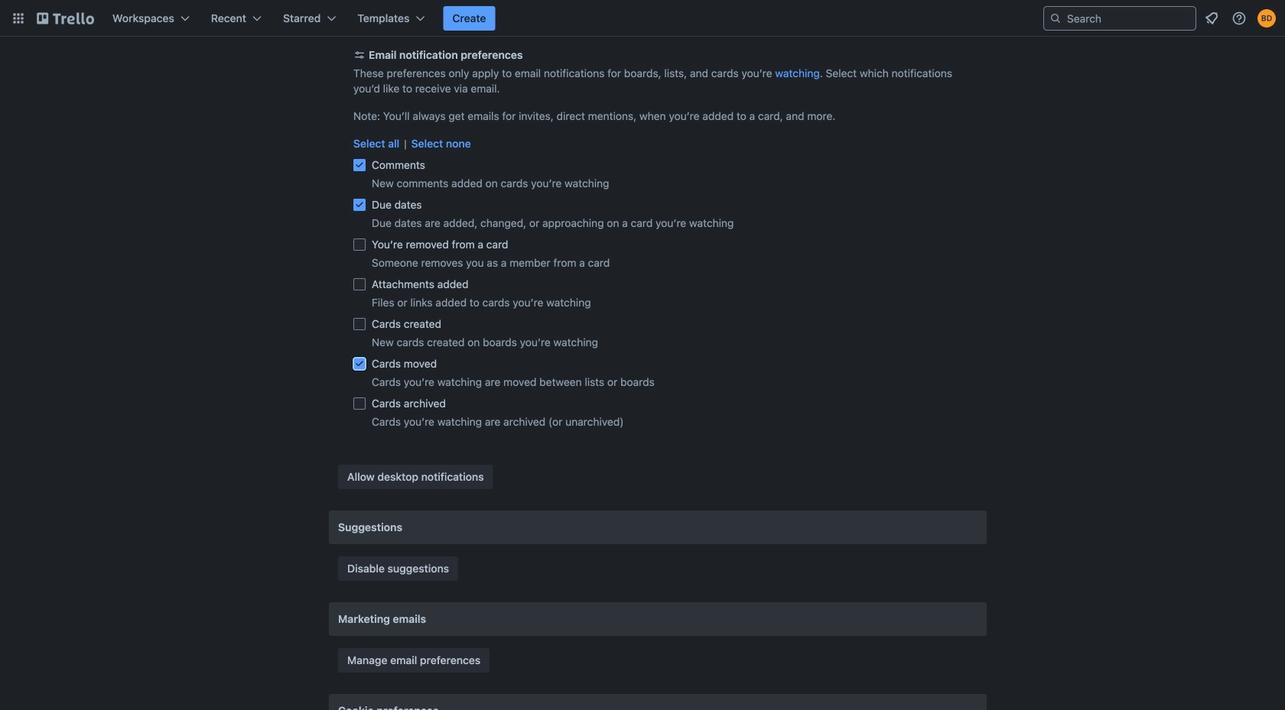 Task type: describe. For each thing, give the bounding box(es) containing it.
barb dwyer (barbdwyer3) image
[[1258, 9, 1276, 28]]

0 notifications image
[[1203, 9, 1221, 28]]

open information menu image
[[1232, 11, 1247, 26]]

Search field
[[1062, 8, 1196, 29]]



Task type: vqa. For each thing, say whether or not it's contained in the screenshot.
Search field
yes



Task type: locate. For each thing, give the bounding box(es) containing it.
back to home image
[[37, 6, 94, 31]]

search image
[[1050, 12, 1062, 24]]

primary element
[[0, 0, 1286, 37]]



